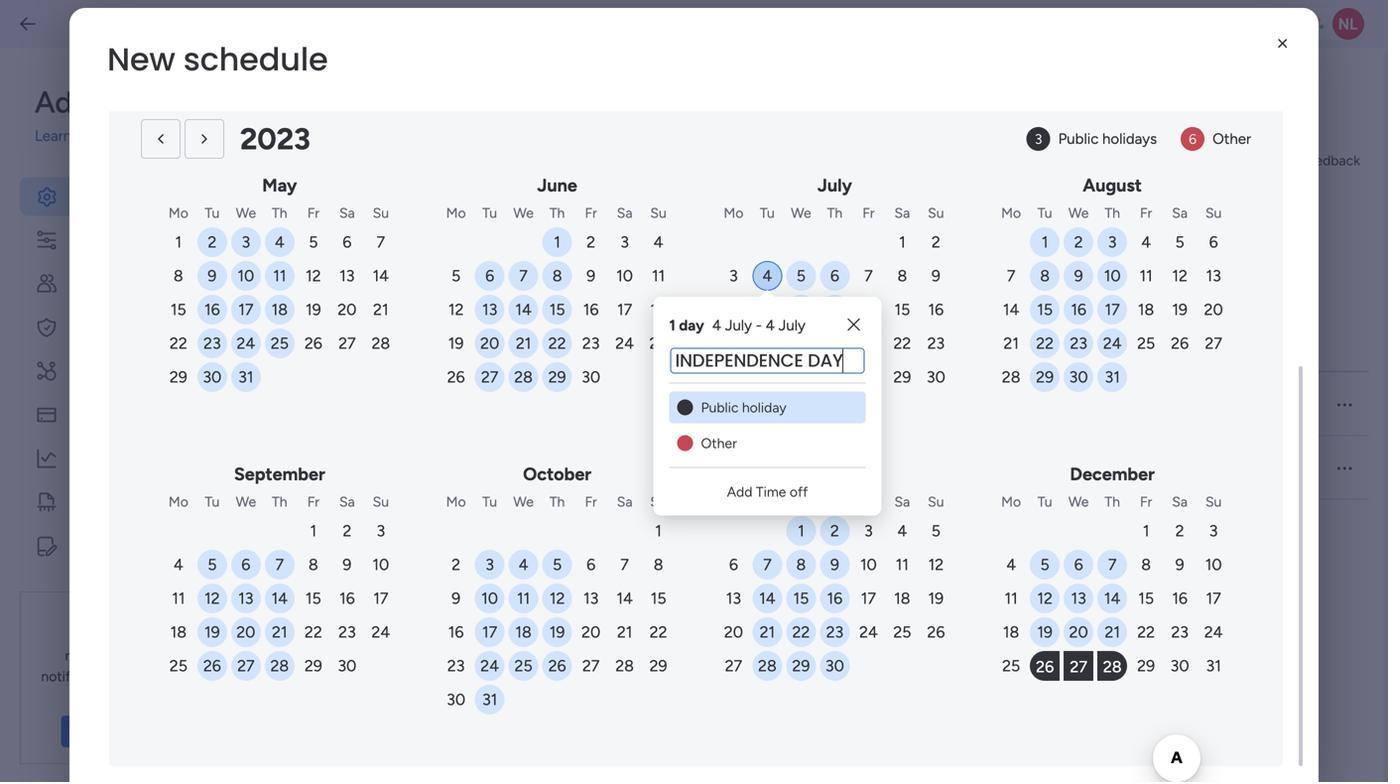 Task type: locate. For each thing, give the bounding box(es) containing it.
november
[[792, 464, 878, 485]]

0 vertical spatial work
[[532, 95, 571, 115]]

slack
[[98, 689, 131, 706]]

tu
[[205, 204, 220, 221], [483, 204, 497, 221], [760, 204, 775, 221], [1038, 204, 1053, 221], [664, 396, 678, 413], [664, 460, 678, 476], [205, 493, 220, 510], [483, 493, 497, 510], [760, 493, 775, 510], [1038, 493, 1053, 510]]

dapulse x slim image
[[171, 600, 182, 618]]

mo for july
[[724, 204, 744, 221]]

0 horizontal spatial to
[[664, 206, 677, 223]]

time inside button
[[756, 483, 787, 500]]

mo
[[169, 204, 188, 221], [446, 204, 466, 221], [724, 204, 744, 221], [1002, 204, 1022, 221], [628, 396, 648, 413], [628, 460, 648, 476], [169, 493, 188, 510], [446, 493, 466, 510], [724, 493, 744, 510], [1002, 493, 1022, 510]]

we for may
[[236, 204, 256, 221]]

25 button
[[265, 329, 295, 358], [644, 329, 674, 358], [1132, 329, 1162, 358], [753, 362, 783, 392], [888, 617, 918, 647], [164, 651, 193, 681], [509, 651, 539, 681], [997, 651, 1027, 681]]

1 horizontal spatial a
[[1189, 396, 1196, 413]]

mo down anyone
[[1002, 493, 1022, 510]]

15
[[171, 300, 186, 319], [550, 300, 565, 319], [895, 300, 911, 319], [1038, 300, 1053, 319], [306, 589, 321, 608], [651, 589, 667, 608], [794, 589, 809, 608], [1139, 589, 1155, 608]]

0 vertical spatial other
[[1213, 130, 1252, 148]]

2 edit from the top
[[862, 460, 887, 476]]

1 edit time off from the top
[[862, 396, 942, 413]]

28
[[372, 334, 390, 353], [514, 368, 533, 387], [860, 368, 878, 387], [1002, 368, 1021, 387], [270, 657, 289, 675], [616, 657, 634, 675], [758, 657, 777, 675], [1104, 658, 1122, 676]]

fr down october
[[585, 493, 597, 510]]

we down december
[[1069, 493, 1089, 510]]

1 edit time off button from the top
[[862, 394, 995, 415]]

mo down default button
[[446, 493, 466, 510]]

we down 2023 on the top
[[236, 204, 256, 221]]

fr down august
[[1141, 204, 1153, 221]]

we for october
[[514, 493, 534, 510]]

0 vertical spatial learn
[[35, 127, 72, 145]]

19
[[306, 300, 321, 319], [1173, 300, 1188, 319], [448, 334, 464, 353], [794, 334, 809, 353], [929, 589, 944, 608], [204, 623, 220, 642], [550, 623, 565, 642], [1038, 623, 1053, 642]]

23 button
[[197, 329, 227, 358], [576, 329, 606, 358], [922, 329, 951, 358], [1064, 329, 1094, 358], [332, 617, 362, 647], [820, 617, 850, 647], [1166, 617, 1195, 647], [441, 651, 471, 681]]

0 horizontal spatial public
[[701, 399, 739, 416]]

learn
[[35, 127, 72, 145], [859, 206, 893, 223], [70, 723, 105, 740]]

tu for august
[[1038, 204, 1053, 221]]

1 horizontal spatial work
[[532, 95, 571, 115]]

july left '-'
[[725, 317, 752, 335]]

29 button
[[164, 362, 193, 392], [543, 362, 572, 392], [888, 362, 918, 392], [1031, 362, 1060, 392], [299, 651, 328, 681], [644, 651, 674, 681], [787, 651, 816, 681], [1132, 651, 1162, 681]]

row group containing default
[[330, 373, 1369, 500]]

back to workspace image
[[18, 14, 38, 34]]

close image
[[1274, 34, 1293, 54]]

fr for august
[[1141, 204, 1153, 221]]

work schedule up "june" at the top left
[[532, 95, 643, 115]]

row containing default
[[330, 373, 1369, 436]]

fr for june
[[585, 204, 597, 221]]

we down november
[[791, 493, 812, 510]]

th for october
[[550, 493, 565, 510]]

fr for december
[[1141, 493, 1153, 510]]

fr
[[307, 204, 320, 221], [585, 204, 597, 221], [863, 204, 875, 221], [1141, 204, 1153, 221], [762, 396, 774, 413], [762, 460, 774, 476], [307, 493, 320, 510], [585, 493, 597, 510], [1141, 493, 1153, 510]]

th for june
[[550, 204, 565, 221]]

work up and
[[330, 148, 411, 192]]

fr down september at the left of the page
[[307, 493, 320, 510]]

11
[[273, 267, 286, 285], [652, 267, 665, 285], [1140, 267, 1153, 285], [761, 300, 774, 319], [896, 555, 909, 574], [172, 589, 185, 608], [517, 589, 530, 608], [1005, 589, 1018, 608]]

1 horizontal spatial days
[[654, 336, 683, 352]]

su
[[373, 204, 389, 221], [651, 204, 667, 221], [928, 204, 945, 221], [1206, 204, 1222, 221], [373, 493, 389, 510], [651, 493, 667, 510], [928, 493, 945, 510], [1206, 493, 1222, 510]]

schedule up schedules,
[[419, 148, 563, 192]]

0 vertical spatial edit time off
[[862, 396, 942, 413]]

we left holiday
[[694, 396, 715, 413]]

schedule down work
[[418, 264, 482, 283]]

27 button
[[332, 329, 362, 358], [1199, 329, 1229, 358], [475, 362, 505, 392], [820, 362, 850, 392], [231, 651, 261, 681], [576, 651, 606, 681], [719, 651, 749, 681], [1064, 651, 1094, 681]]

1 edit from the top
[[862, 396, 887, 413]]

schedule up 2023 on the top
[[183, 37, 328, 81]]

1 vertical spatial a
[[1189, 396, 1196, 413]]

we for november
[[791, 493, 812, 510]]

account link
[[408, 87, 512, 125]]

add down other button
[[727, 483, 753, 500]]

time for row containing mo edit time off button
[[890, 460, 920, 476]]

add for add time off
[[727, 483, 753, 500]]

1 horizontal spatial other
[[1213, 130, 1252, 148]]

schedule left beta
[[575, 95, 643, 115]]

grid
[[326, 317, 1369, 782]]

0 vertical spatial a
[[406, 264, 414, 283]]

6
[[1189, 131, 1197, 147], [343, 233, 352, 252], [1210, 233, 1219, 252], [485, 267, 494, 285], [831, 267, 840, 285], [242, 555, 251, 574], [587, 555, 596, 574], [729, 555, 738, 574], [1075, 555, 1084, 574]]

learn more link
[[859, 206, 929, 223]]

we for june
[[514, 204, 534, 221]]

22
[[170, 334, 187, 353], [549, 334, 566, 353], [894, 334, 912, 353], [1037, 334, 1054, 353], [305, 623, 322, 642], [650, 623, 668, 642], [793, 623, 810, 642], [1138, 623, 1156, 642]]

0 horizontal spatial work
[[330, 148, 411, 192]]

mo for august
[[1002, 204, 1022, 221]]

noah lott image
[[1333, 8, 1365, 40]]

9 button
[[197, 261, 227, 291], [576, 261, 606, 291], [922, 261, 951, 291], [1064, 261, 1094, 291], [332, 550, 362, 580], [820, 550, 850, 580], [1166, 550, 1195, 580], [441, 584, 471, 613]]

grid containing schedule
[[326, 317, 1369, 782]]

learn down on
[[70, 723, 105, 740]]

new schedule document
[[69, 0, 1319, 782]]

fr right locations.
[[863, 204, 875, 221]]

1 vertical spatial days
[[654, 336, 683, 352]]

add inside button
[[727, 483, 753, 500]]

1 horizontal spatial add
[[727, 483, 753, 500]]

2 vertical spatial to
[[1172, 396, 1185, 413]]

2 edit time off from the top
[[862, 460, 942, 476]]

24
[[237, 334, 255, 353], [616, 334, 634, 353], [1104, 334, 1122, 353], [725, 368, 743, 387], [372, 623, 390, 642], [860, 623, 878, 642], [1205, 623, 1224, 642], [481, 657, 499, 675]]

add down and
[[373, 264, 402, 283]]

schedule inside "field"
[[183, 37, 328, 81]]

sa
[[339, 204, 355, 221], [617, 204, 633, 221], [895, 204, 910, 221], [1173, 204, 1188, 221], [790, 396, 805, 413], [790, 460, 805, 476], [339, 493, 355, 510], [617, 493, 633, 510], [895, 493, 910, 510], [1173, 493, 1188, 510]]

days left the off,
[[607, 206, 636, 223]]

row
[[326, 317, 1369, 373], [330, 373, 1369, 436], [330, 436, 1369, 500]]

a right assigned
[[1189, 396, 1196, 413]]

0 vertical spatial more
[[75, 127, 110, 145]]

1 vertical spatial public
[[701, 399, 739, 416]]

0 horizontal spatial days
[[607, 206, 636, 223]]

8
[[174, 267, 183, 285], [553, 267, 562, 285], [898, 267, 908, 285], [1041, 267, 1050, 285], [309, 555, 318, 574], [654, 555, 664, 574], [797, 555, 806, 574], [1142, 555, 1152, 574]]

9
[[208, 267, 217, 285], [587, 267, 596, 285], [932, 267, 941, 285], [1075, 267, 1084, 285], [343, 555, 352, 574], [831, 555, 840, 574], [1176, 555, 1185, 574], [452, 589, 461, 608]]

public left holiday
[[701, 399, 739, 416]]

work schedule
[[532, 95, 643, 115], [330, 148, 563, 192]]

2 horizontal spatial to
[[1172, 396, 1185, 413]]

learn down "administration" at left top
[[35, 127, 72, 145]]

off
[[896, 336, 914, 352], [924, 396, 942, 413], [924, 460, 942, 476], [790, 483, 808, 500]]

directly
[[123, 668, 169, 685]]

5
[[309, 233, 318, 252], [1176, 233, 1185, 252], [452, 267, 461, 285], [797, 267, 806, 285], [932, 522, 941, 540], [208, 555, 217, 574], [553, 555, 562, 574], [1041, 555, 1050, 574]]

learn left more
[[859, 206, 893, 223]]

mo right more
[[1002, 204, 1022, 221]]

more down "administration" at left top
[[75, 127, 110, 145]]

a
[[406, 264, 414, 283], [1189, 396, 1196, 413]]

content directory button
[[20, 527, 250, 565]]

1 vertical spatial more
[[108, 723, 140, 740]]

mo for may
[[169, 204, 188, 221]]

0 horizontal spatial a
[[406, 264, 414, 283]]

time for add time off button
[[756, 483, 787, 500]]

time for edit time off button corresponding to row containing default
[[890, 396, 920, 413]]

mo up directory
[[169, 493, 188, 510]]

7 button
[[366, 227, 396, 257], [509, 261, 539, 291], [854, 261, 884, 291], [997, 261, 1027, 291], [265, 550, 295, 580], [610, 550, 640, 580], [753, 550, 783, 580], [1098, 550, 1128, 580]]

a inside row
[[1189, 396, 1196, 413]]

we
[[236, 204, 256, 221], [514, 204, 534, 221], [791, 204, 812, 221], [1069, 204, 1089, 221], [694, 396, 715, 413], [694, 460, 715, 476], [236, 493, 256, 510], [514, 493, 534, 510], [791, 493, 812, 510], [1069, 493, 1089, 510]]

fr for july
[[863, 204, 875, 221]]

1 vertical spatial work schedule
[[330, 148, 563, 192]]

6 button
[[332, 227, 362, 257], [1199, 227, 1229, 257], [475, 261, 505, 291], [820, 261, 850, 291], [231, 550, 261, 580], [576, 550, 606, 580], [719, 550, 749, 580], [1064, 550, 1094, 580]]

0 vertical spatial add
[[373, 264, 402, 283]]

time
[[862, 336, 892, 352], [890, 396, 920, 413], [890, 460, 920, 476], [756, 483, 787, 500]]

25
[[271, 334, 289, 353], [650, 334, 668, 353], [1138, 334, 1156, 353], [759, 368, 777, 387], [894, 623, 912, 642], [170, 657, 188, 675], [515, 657, 533, 675], [1003, 657, 1021, 675]]

security button
[[20, 308, 250, 347]]

other button
[[669, 427, 866, 459]]

1 vertical spatial edit time off button
[[862, 458, 995, 478]]

we down october
[[514, 493, 534, 510]]

0 vertical spatial edit
[[862, 396, 887, 413]]

public left holidays
[[1059, 130, 1099, 148]]

other
[[1213, 130, 1252, 148], [701, 435, 737, 452]]

learn more link
[[35, 125, 250, 147]]

teams
[[739, 206, 777, 223]]

27
[[339, 334, 356, 353], [1205, 334, 1223, 353], [481, 368, 499, 387], [826, 368, 844, 387], [237, 657, 255, 675], [583, 657, 600, 675], [725, 657, 743, 675], [1070, 658, 1088, 676]]

su for december
[[1206, 493, 1222, 510]]

4
[[275, 233, 285, 252], [654, 233, 664, 252], [1142, 233, 1152, 252], [763, 267, 773, 285], [712, 317, 722, 335], [766, 317, 775, 335], [898, 522, 908, 540], [174, 555, 183, 574], [519, 555, 529, 574], [1007, 555, 1017, 574]]

2 button
[[197, 227, 227, 257], [576, 227, 606, 257], [922, 227, 951, 257], [1064, 227, 1094, 257], [332, 516, 362, 546], [820, 516, 850, 546], [1166, 516, 1195, 546], [441, 550, 471, 580]]

21
[[373, 300, 389, 319], [516, 334, 531, 353], [861, 334, 877, 353], [1004, 334, 1019, 353], [272, 623, 287, 642], [617, 623, 633, 642], [760, 623, 775, 642], [1105, 623, 1121, 642]]

we down august
[[1069, 204, 1089, 221]]

monday.com
[[65, 647, 145, 664]]

schedule right assigned
[[1199, 396, 1255, 413]]

1 horizontal spatial public
[[1059, 130, 1099, 148]]

users button
[[20, 265, 250, 303]]

0 horizontal spatial add
[[373, 264, 402, 283]]

fr down december
[[1141, 493, 1153, 510]]

mo right the assign
[[446, 204, 466, 221]]

learn more button
[[61, 716, 149, 747]]

30
[[169, 113, 188, 132], [203, 368, 222, 387], [582, 368, 601, 387], [927, 368, 946, 387], [1070, 368, 1089, 387], [338, 657, 357, 675], [826, 657, 845, 675], [1171, 657, 1190, 675], [447, 690, 466, 709]]

edit time off for row containing mo edit time off button
[[862, 460, 942, 476]]

row containing schedule
[[326, 317, 1369, 373]]

sa for june
[[617, 204, 633, 221]]

work down new schedule "field"
[[532, 95, 571, 115]]

7
[[377, 233, 385, 252], [519, 267, 528, 285], [865, 267, 873, 285], [1007, 267, 1016, 285], [275, 555, 284, 574], [621, 555, 629, 574], [763, 555, 772, 574], [1109, 555, 1117, 574]]

1 vertical spatial edit time off
[[862, 460, 942, 476]]

add inside "button"
[[373, 264, 402, 283]]

29
[[170, 368, 187, 387], [549, 368, 566, 387], [894, 368, 912, 387], [1036, 368, 1054, 387], [305, 657, 322, 675], [650, 657, 668, 675], [793, 657, 810, 675], [1138, 657, 1156, 675]]

0 horizontal spatial other
[[701, 435, 737, 452]]

edit time off button for row containing default
[[862, 394, 995, 415]]

mo down other button
[[724, 493, 744, 510]]

other inside button
[[701, 435, 737, 452]]

work schedule up work
[[330, 148, 563, 192]]

20 button
[[332, 295, 362, 325], [1199, 295, 1229, 325], [475, 329, 505, 358], [820, 329, 850, 358], [231, 617, 261, 647], [576, 617, 606, 647], [719, 617, 749, 647], [1064, 617, 1094, 647]]

feedback
[[1303, 152, 1361, 169]]

mo right october
[[628, 460, 648, 476]]

july up locations.
[[818, 175, 853, 196]]

public for public holiday
[[701, 399, 739, 416]]

mo up customization
[[169, 204, 188, 221]]

add
[[373, 264, 402, 283], [727, 483, 753, 500]]

row group
[[330, 373, 1369, 500]]

public inside button
[[701, 399, 739, 416]]

18 button
[[265, 295, 295, 325], [644, 295, 674, 325], [1132, 295, 1162, 325], [753, 329, 783, 358], [888, 584, 918, 613], [164, 617, 193, 647], [509, 617, 539, 647], [997, 617, 1027, 647]]

mo left or
[[724, 204, 744, 221]]

usage stats button
[[20, 439, 250, 478]]

we right teams
[[791, 204, 812, 221]]

july right '-'
[[779, 317, 806, 335]]

we left including
[[514, 204, 534, 221]]

schedule inside "button"
[[418, 264, 482, 283]]

0 vertical spatial to
[[664, 206, 677, 223]]

tu for december
[[1038, 493, 1053, 510]]

1 vertical spatial to
[[1057, 336, 1070, 352]]

mo for october
[[446, 493, 466, 510]]

profile
[[339, 95, 388, 115]]

16 button
[[197, 295, 227, 325], [576, 295, 606, 325], [922, 295, 951, 325], [1064, 295, 1094, 325], [332, 584, 362, 613], [820, 584, 850, 613], [1166, 584, 1195, 613], [441, 617, 471, 647]]

tidy
[[74, 491, 107, 513]]

row containing mo
[[330, 436, 1369, 500]]

a down the assign
[[406, 264, 414, 283]]

we for august
[[1069, 204, 1089, 221]]

2 vertical spatial learn
[[70, 723, 105, 740]]

learn inside administration learn more
[[35, 127, 72, 145]]

3 button
[[231, 227, 261, 257], [610, 227, 640, 257], [1098, 227, 1128, 257], [719, 261, 749, 291], [366, 516, 396, 546], [854, 516, 884, 546], [1199, 516, 1229, 546], [475, 550, 505, 580]]

more down slack
[[108, 723, 140, 740]]

fr left create
[[307, 204, 320, 221]]

0 vertical spatial edit time off button
[[862, 394, 995, 415]]

12 button
[[299, 261, 328, 291], [1166, 261, 1195, 291], [441, 295, 471, 325], [787, 295, 816, 325], [922, 550, 951, 580], [197, 584, 227, 613], [543, 584, 572, 613], [1031, 584, 1060, 613]]

23
[[204, 334, 221, 353], [582, 334, 600, 353], [928, 334, 945, 353], [1070, 334, 1088, 353], [339, 623, 356, 642], [826, 623, 844, 642], [1172, 623, 1189, 642], [447, 657, 465, 675]]

0 horizontal spatial july
[[725, 317, 752, 335]]

august
[[1083, 175, 1143, 196]]

mo for december
[[1002, 493, 1022, 510]]

october
[[523, 464, 592, 485]]

1 vertical spatial other
[[701, 435, 737, 452]]

days down day
[[654, 336, 683, 352]]

1 vertical spatial edit
[[862, 460, 887, 476]]

26 button
[[299, 329, 328, 358], [1166, 329, 1195, 358], [441, 362, 471, 392], [787, 362, 816, 392], [922, 617, 951, 647], [197, 651, 227, 681], [543, 651, 572, 681], [1031, 651, 1060, 681]]

2 edit time off button from the top
[[862, 458, 995, 478]]

assigned
[[1114, 396, 1169, 413]]

0 vertical spatial public
[[1059, 130, 1099, 148]]

we down september at the left of the page
[[236, 493, 256, 510]]

11 button
[[265, 261, 295, 291], [644, 261, 674, 291], [1132, 261, 1162, 291], [753, 295, 783, 325], [888, 550, 918, 580], [164, 584, 193, 613], [509, 584, 539, 613], [997, 584, 1027, 613]]

general
[[74, 186, 136, 207]]

1 button
[[164, 227, 193, 257], [543, 227, 572, 257], [888, 227, 918, 257], [1031, 227, 1060, 257], [299, 516, 328, 546], [644, 516, 674, 546], [787, 516, 816, 546], [1132, 516, 1162, 546]]

4 button
[[265, 227, 295, 257], [644, 227, 674, 257], [1132, 227, 1162, 257], [753, 261, 783, 291], [888, 516, 918, 546], [164, 550, 193, 580], [509, 550, 539, 580], [997, 550, 1027, 580]]

th for may
[[272, 204, 287, 221]]

fr left the off,
[[585, 204, 597, 221]]

1 vertical spatial add
[[727, 483, 753, 500]]



Task type: describe. For each thing, give the bounding box(es) containing it.
give feedback
[[1271, 152, 1361, 169]]

working days
[[599, 336, 683, 352]]

fr for september
[[307, 493, 320, 510]]

schedules,
[[478, 206, 543, 223]]

su for september
[[373, 493, 389, 510]]

get your monday.com notifications directly on slack
[[41, 626, 169, 706]]

add for add a schedule
[[373, 264, 402, 283]]

a inside "button"
[[406, 264, 414, 283]]

users
[[74, 273, 119, 294]]

we down other button
[[694, 460, 715, 476]]

fr for may
[[307, 204, 320, 221]]

mo for september
[[169, 493, 188, 510]]

su for august
[[1206, 204, 1222, 221]]

mo for june
[[446, 204, 466, 221]]

tidy up
[[74, 491, 135, 513]]

who
[[1046, 396, 1073, 413]]

tu for may
[[205, 204, 220, 221]]

customization button
[[20, 221, 250, 260]]

New schedule field
[[102, 33, 908, 86]]

holidays
[[1103, 130, 1158, 148]]

public for public holidays
[[1059, 130, 1099, 148]]

tu for november
[[760, 493, 775, 510]]

up
[[112, 491, 135, 513]]

th for september
[[272, 493, 287, 510]]

tu for october
[[483, 493, 497, 510]]

mo for november
[[724, 493, 744, 510]]

fr up other button
[[762, 396, 774, 413]]

edit for row containing mo
[[862, 460, 887, 476]]

days inside row
[[654, 336, 683, 352]]

is
[[1076, 396, 1086, 413]]

administration learn more
[[35, 84, 233, 145]]

or
[[780, 206, 793, 223]]

on
[[79, 689, 95, 706]]

day
[[679, 317, 704, 335]]

time off
[[862, 336, 914, 352]]

profile link
[[320, 87, 408, 125]]

december
[[1070, 464, 1155, 485]]

off inside add time off button
[[790, 483, 808, 500]]

sa for july
[[895, 204, 910, 221]]

default
[[474, 396, 519, 413]]

create and assign work schedules, including days off, to different teams or locations. learn more
[[330, 206, 929, 223]]

th for december
[[1105, 493, 1121, 510]]

locations.
[[796, 206, 856, 223]]

sa for october
[[617, 493, 633, 510]]

tu for july
[[760, 204, 775, 221]]

edit for row containing default
[[862, 396, 887, 413]]

schedule
[[351, 336, 409, 352]]

working
[[599, 336, 651, 352]]

edit time off button for row containing mo
[[862, 458, 995, 478]]

and
[[375, 206, 398, 223]]

stats
[[129, 448, 168, 469]]

get
[[78, 626, 101, 643]]

different
[[681, 206, 735, 223]]

your
[[105, 626, 132, 643]]

1 vertical spatial work
[[330, 148, 411, 192]]

public holiday button
[[669, 392, 866, 423]]

2023
[[240, 121, 310, 157]]

new schedule
[[107, 37, 328, 81]]

anyone who is not assigned to a schedule
[[995, 396, 1255, 413]]

administration
[[35, 84, 233, 120]]

we for december
[[1069, 493, 1089, 510]]

public holiday
[[701, 399, 787, 416]]

usage stats
[[74, 448, 168, 469]]

learn more
[[70, 723, 140, 740]]

sa for august
[[1173, 204, 1188, 221]]

may
[[262, 175, 297, 196]]

more inside button
[[108, 723, 140, 740]]

customization
[[74, 229, 190, 251]]

tu for june
[[483, 204, 497, 221]]

anyone
[[995, 396, 1043, 413]]

add a schedule
[[373, 264, 482, 283]]

mo down working days
[[628, 396, 648, 413]]

not
[[1089, 396, 1110, 413]]

1 horizontal spatial july
[[779, 317, 806, 335]]

we for september
[[236, 493, 256, 510]]

notifications
[[41, 668, 119, 685]]

tu for september
[[205, 493, 220, 510]]

public holidays
[[1059, 130, 1158, 148]]

-
[[756, 317, 762, 335]]

we for july
[[791, 204, 812, 221]]

september
[[234, 464, 325, 485]]

content
[[74, 535, 140, 556]]

more inside administration learn more
[[75, 127, 110, 145]]

tidy up button
[[20, 483, 250, 522]]

sa for may
[[339, 204, 355, 221]]

su for july
[[928, 204, 945, 221]]

billing button
[[20, 396, 250, 434]]

0 vertical spatial work schedule
[[532, 95, 643, 115]]

work
[[444, 206, 474, 223]]

2 horizontal spatial july
[[818, 175, 853, 196]]

account
[[427, 95, 492, 115]]

give feedback button
[[1235, 144, 1369, 176]]

content directory
[[74, 535, 216, 556]]

add a schedule button
[[330, 254, 498, 293]]

holiday
[[742, 399, 787, 416]]

1 vertical spatial learn
[[859, 206, 893, 223]]

edit time off for edit time off button corresponding to row containing default
[[862, 396, 942, 413]]

june
[[537, 175, 578, 196]]

assigned
[[996, 336, 1053, 352]]

Time off name field
[[670, 348, 865, 374]]

new
[[107, 37, 175, 81]]

assign
[[402, 206, 441, 223]]

fr up add time off
[[762, 460, 774, 476]]

more
[[897, 206, 929, 223]]

directory
[[145, 535, 216, 556]]

general button
[[20, 177, 250, 216]]

sa for september
[[339, 493, 355, 510]]

off,
[[639, 206, 661, 223]]

sa for december
[[1173, 493, 1188, 510]]

su for october
[[651, 493, 667, 510]]

security
[[74, 317, 140, 338]]

learn inside button
[[70, 723, 105, 740]]

create
[[330, 206, 372, 223]]

beta
[[660, 97, 688, 114]]

su for may
[[373, 204, 389, 221]]

including
[[547, 206, 603, 223]]

th for august
[[1105, 204, 1121, 221]]

billing
[[74, 404, 121, 425]]

give
[[1271, 152, 1300, 169]]

new schedule dialog
[[0, 0, 1389, 782]]

assigned to
[[996, 336, 1070, 352]]

add time off button
[[669, 476, 866, 508]]

api (setup and view your account api token) image
[[35, 359, 59, 383]]

1 horizontal spatial to
[[1057, 336, 1070, 352]]

default button
[[330, 377, 596, 432]]

0 vertical spatial days
[[607, 206, 636, 223]]

th for july
[[827, 204, 843, 221]]

add time off
[[727, 483, 808, 500]]

fr for october
[[585, 493, 597, 510]]

1 day 4 july - 4 july
[[669, 317, 806, 335]]

schedule inside row
[[1199, 396, 1255, 413]]

su for june
[[651, 204, 667, 221]]

usage
[[74, 448, 124, 469]]



Task type: vqa. For each thing, say whether or not it's contained in the screenshot.
More
yes



